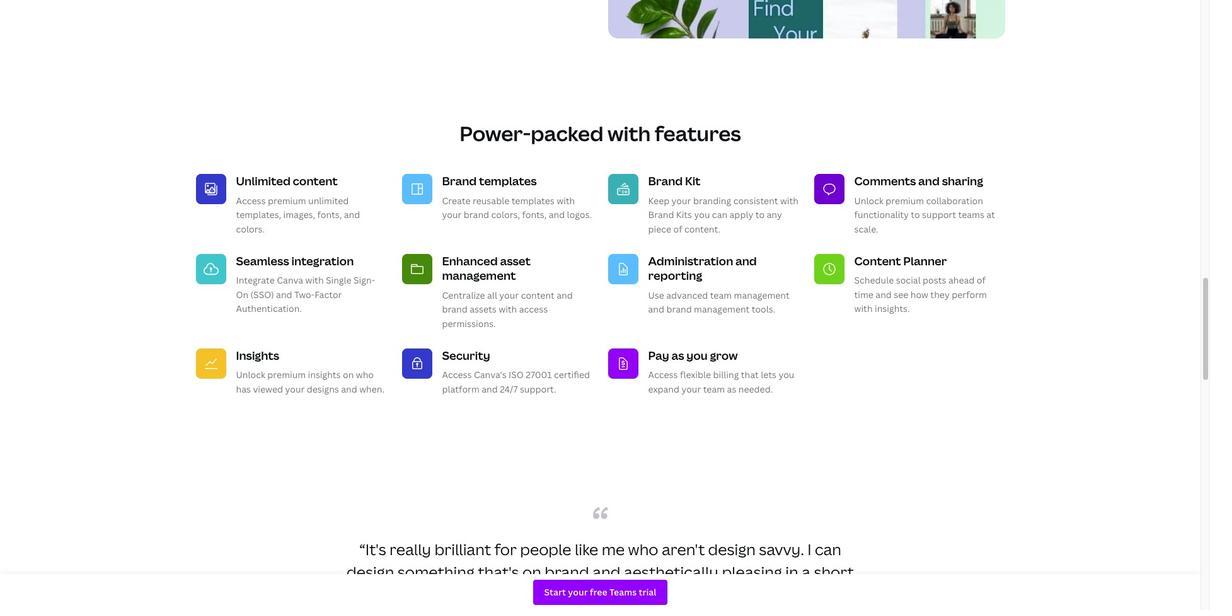 Task type: vqa. For each thing, say whether or not it's contained in the screenshot.


Task type: locate. For each thing, give the bounding box(es) containing it.
management down advanced
[[694, 303, 750, 315]]

you up content.
[[694, 209, 710, 221]]

with up any
[[780, 195, 799, 207]]

of down kits
[[674, 223, 682, 235]]

1 vertical spatial of
[[977, 274, 986, 286]]

sharing
[[942, 174, 983, 189]]

team down billing
[[703, 383, 725, 395]]

0 horizontal spatial fonts,
[[317, 209, 342, 221]]

templates up reusable
[[479, 174, 537, 189]]

to left support
[[911, 209, 920, 221]]

team inside 'administration and reporting use advanced team management and brand management tools.'
[[710, 289, 732, 301]]

0 horizontal spatial can
[[712, 209, 728, 221]]

2 horizontal spatial of
[[977, 274, 986, 286]]

colors.
[[236, 223, 265, 235]]

templates,
[[236, 209, 281, 221]]

asset
[[500, 253, 531, 269]]

your right viewed
[[285, 383, 305, 395]]

management up tools.
[[734, 289, 790, 301]]

content.
[[685, 223, 721, 235]]

access
[[236, 195, 266, 207], [442, 369, 472, 381], [648, 369, 678, 381]]

0 vertical spatial team
[[710, 289, 732, 301]]

with inside brand kit keep your branding consistent with brand kits you can apply to any piece of content.
[[780, 195, 799, 207]]

1 vertical spatial as
[[727, 383, 737, 395]]

fonts, inside brand templates create reusable templates with your brand colors, fonts, and logos.
[[522, 209, 547, 221]]

fonts, down unlimited
[[317, 209, 342, 221]]

collaboration
[[926, 195, 983, 207]]

2 vertical spatial you
[[779, 369, 795, 381]]

of
[[674, 223, 682, 235], [977, 274, 986, 286], [600, 584, 616, 605]]

2 horizontal spatial access
[[648, 369, 678, 381]]

0 horizontal spatial who
[[356, 369, 374, 381]]

content
[[293, 174, 338, 189], [521, 289, 555, 301]]

0 vertical spatial content
[[293, 174, 338, 189]]

comments and sharing unlock premium collaboration functionality to support teams at scale.
[[855, 174, 995, 235]]

functionality
[[855, 209, 909, 221]]

branding
[[693, 195, 731, 207]]

apply
[[730, 209, 754, 221]]

1 horizontal spatial access
[[442, 369, 472, 381]]

aesthetically
[[624, 562, 719, 583]]

0 horizontal spatial access
[[236, 195, 266, 207]]

any
[[767, 209, 782, 221]]

with right assets
[[499, 303, 517, 315]]

amount
[[540, 584, 597, 605]]

1 vertical spatial who
[[628, 539, 658, 560]]

assets
[[470, 303, 497, 315]]

insights
[[308, 369, 341, 381]]

management up 'all'
[[442, 268, 516, 283]]

unlock
[[855, 195, 884, 207], [236, 369, 265, 381]]

as right pay
[[672, 348, 684, 363]]

1 vertical spatial unlock
[[236, 369, 265, 381]]

to
[[756, 209, 765, 221], [911, 209, 920, 221]]

premium
[[268, 195, 306, 207], [886, 195, 924, 207], [268, 369, 306, 381]]

aren't
[[662, 539, 705, 560]]

and inside brand templates create reusable templates with your brand colors, fonts, and logos.
[[549, 209, 565, 221]]

1 horizontal spatial can
[[815, 539, 842, 560]]

who up when.
[[356, 369, 374, 381]]

kit
[[685, 174, 701, 189]]

piece
[[648, 223, 671, 235]]

brand for brand kit
[[648, 174, 683, 189]]

as down billing
[[727, 383, 737, 395]]

1 horizontal spatial content
[[521, 289, 555, 301]]

with up two-
[[305, 274, 324, 286]]

of up perform
[[977, 274, 986, 286]]

you inside brand kit keep your branding consistent with brand kits you can apply to any piece of content.
[[694, 209, 710, 221]]

team
[[710, 289, 732, 301], [703, 383, 725, 395]]

team right advanced
[[710, 289, 732, 301]]

1 horizontal spatial as
[[727, 383, 737, 395]]

brilliant
[[435, 539, 491, 560]]

access up "expand"
[[648, 369, 678, 381]]

grow
[[710, 348, 738, 363]]

content up unlimited
[[293, 174, 338, 189]]

brand
[[442, 174, 477, 189], [648, 174, 683, 189], [648, 209, 674, 221]]

2 vertical spatial of
[[600, 584, 616, 605]]

with
[[608, 120, 651, 147], [557, 195, 575, 207], [780, 195, 799, 207], [305, 274, 324, 286], [855, 303, 873, 315], [499, 303, 517, 315]]

on
[[236, 289, 249, 301]]

design
[[347, 562, 394, 583]]

premium up images,
[[268, 195, 306, 207]]

brand templates create reusable templates with your brand colors, fonts, and logos.
[[442, 174, 592, 221]]

that
[[741, 369, 759, 381]]

two-
[[294, 289, 315, 301]]

0 vertical spatial you
[[694, 209, 710, 221]]

content planner schedule social posts ahead of time and see how they perform with insights.
[[855, 253, 987, 315]]

(sso)
[[251, 289, 274, 301]]

permissions.
[[442, 317, 496, 329]]

unlock up has
[[236, 369, 265, 381]]

1 vertical spatial can
[[815, 539, 842, 560]]

0 horizontal spatial to
[[756, 209, 765, 221]]

perform
[[952, 289, 987, 301]]

your up kits
[[672, 195, 691, 207]]

who
[[356, 369, 374, 381], [628, 539, 658, 560]]

create
[[442, 195, 471, 207]]

kits
[[676, 209, 692, 221]]

your down create
[[442, 209, 462, 221]]

on down 'people'
[[523, 562, 541, 583]]

on
[[343, 369, 354, 381], [523, 562, 541, 583]]

you
[[694, 209, 710, 221], [687, 348, 708, 363], [779, 369, 795, 381]]

1 horizontal spatial to
[[911, 209, 920, 221]]

content up access
[[521, 289, 555, 301]]

1 vertical spatial content
[[521, 289, 555, 301]]

flexible
[[680, 369, 711, 381]]

fonts, right colors,
[[522, 209, 547, 221]]

to inside brand kit keep your branding consistent with brand kits you can apply to any piece of content.
[[756, 209, 765, 221]]

your right 'all'
[[499, 289, 519, 301]]

how
[[911, 289, 929, 301]]

0 vertical spatial can
[[712, 209, 728, 221]]

your down flexible
[[682, 383, 701, 395]]

1 fonts, from the left
[[317, 209, 342, 221]]

to inside comments and sharing unlock premium collaboration functionality to support teams at scale.
[[911, 209, 920, 221]]

unlock up functionality
[[855, 195, 884, 207]]

0 horizontal spatial as
[[672, 348, 684, 363]]

0 vertical spatial unlock
[[855, 195, 884, 207]]

1 vertical spatial you
[[687, 348, 708, 363]]

"it's
[[359, 539, 386, 560]]

time."
[[619, 584, 661, 605]]

0 vertical spatial on
[[343, 369, 354, 381]]

viewed
[[253, 383, 283, 395]]

and inside content planner schedule social posts ahead of time and see how they perform with insights.
[[876, 289, 892, 301]]

0 horizontal spatial on
[[343, 369, 354, 381]]

brand down reusable
[[464, 209, 489, 221]]

can right i
[[815, 539, 842, 560]]

access up templates,
[[236, 195, 266, 207]]

0 vertical spatial who
[[356, 369, 374, 381]]

brand up create
[[442, 174, 477, 189]]

brand down advanced
[[667, 303, 692, 315]]

1 horizontal spatial of
[[674, 223, 682, 235]]

can down the branding
[[712, 209, 728, 221]]

brand inside brand templates create reusable templates with your brand colors, fonts, and logos.
[[442, 174, 477, 189]]

logos.
[[567, 209, 592, 221]]

who right me
[[628, 539, 658, 560]]

of inside content planner schedule social posts ahead of time and see how they perform with insights.
[[977, 274, 986, 286]]

to left any
[[756, 209, 765, 221]]

1 horizontal spatial who
[[628, 539, 658, 560]]

your
[[672, 195, 691, 207], [442, 209, 462, 221], [499, 289, 519, 301], [285, 383, 305, 395], [682, 383, 701, 395]]

your inside insights unlock premium insights on who has viewed your designs and when.
[[285, 383, 305, 395]]

brand up amount
[[545, 562, 589, 583]]

as
[[672, 348, 684, 363], [727, 383, 737, 395]]

management
[[442, 268, 516, 283], [734, 289, 790, 301], [694, 303, 750, 315]]

1 horizontal spatial fonts,
[[522, 209, 547, 221]]

images,
[[283, 209, 315, 221]]

platform
[[442, 383, 480, 395]]

1 to from the left
[[756, 209, 765, 221]]

premium up functionality
[[886, 195, 924, 207]]

1 horizontal spatial on
[[523, 562, 541, 583]]

0 horizontal spatial of
[[600, 584, 616, 605]]

premium up viewed
[[268, 369, 306, 381]]

schedule
[[855, 274, 894, 286]]

with down time
[[855, 303, 873, 315]]

of left time."
[[600, 584, 616, 605]]

templates up colors,
[[512, 195, 555, 207]]

brand for brand templates
[[442, 174, 477, 189]]

with up logos.
[[557, 195, 575, 207]]

0 horizontal spatial unlock
[[236, 369, 265, 381]]

0 vertical spatial of
[[674, 223, 682, 235]]

brand down the centralize
[[442, 303, 468, 315]]

2 to from the left
[[911, 209, 920, 221]]

teams
[[958, 209, 985, 221]]

access up platform
[[442, 369, 472, 381]]

fonts,
[[317, 209, 342, 221], [522, 209, 547, 221]]

brand kit keep your branding consistent with brand kits you can apply to any piece of content.
[[648, 174, 799, 235]]

premium inside comments and sharing unlock premium collaboration functionality to support teams at scale.
[[886, 195, 924, 207]]

and inside "it's really brilliant for people like me who aren't design­ savvy. i can design something that's on brand and aesthetically pleasing in a short amount of time."
[[593, 562, 621, 583]]

with inside enhanced asset management centralize all your content and brand assets with access permissions.
[[499, 303, 517, 315]]

brand up the keep
[[648, 174, 683, 189]]

colors,
[[491, 209, 520, 221]]

authentication.
[[236, 303, 302, 315]]

on right the insights
[[343, 369, 354, 381]]

you right lets
[[779, 369, 795, 381]]

you up flexible
[[687, 348, 708, 363]]

unlock inside insights unlock premium insights on who has viewed your designs and when.
[[236, 369, 265, 381]]

pleasing
[[722, 562, 782, 583]]

enhanced asset management centralize all your content and brand assets with access permissions.
[[442, 253, 573, 329]]

reusable
[[473, 195, 510, 207]]

premium inside unlimited content access premium unlimited templates, images, fonts, and colors.
[[268, 195, 306, 207]]

of inside "it's really brilliant for people like me who aren't design­ savvy. i can design something that's on brand and aesthetically pleasing in a short amount of time."
[[600, 584, 616, 605]]

1 vertical spatial team
[[703, 383, 725, 395]]

your inside pay as you grow access flexible billing that lets you expand your team as needed.
[[682, 383, 701, 395]]

0 horizontal spatial content
[[293, 174, 338, 189]]

unlimited
[[236, 174, 291, 189]]

1 vertical spatial on
[[523, 562, 541, 583]]

2 fonts, from the left
[[522, 209, 547, 221]]

0 vertical spatial management
[[442, 268, 516, 283]]

ahead
[[949, 274, 975, 286]]

1 horizontal spatial unlock
[[855, 195, 884, 207]]



Task type: describe. For each thing, give the bounding box(es) containing it.
2 vertical spatial management
[[694, 303, 750, 315]]

security
[[442, 348, 490, 363]]

administration
[[648, 253, 733, 269]]

see
[[894, 289, 909, 301]]

design­
[[708, 539, 756, 560]]

sign-
[[354, 274, 375, 286]]

content
[[855, 253, 901, 269]]

when.
[[359, 383, 385, 395]]

access inside security access canva's iso 27001 certified platform and 24/7 support.
[[442, 369, 472, 381]]

advanced
[[666, 289, 708, 301]]

your inside enhanced asset management centralize all your content and brand assets with access permissions.
[[499, 289, 519, 301]]

quotation mark image
[[593, 507, 608, 520]]

your inside brand templates create reusable templates with your brand colors, fonts, and logos.
[[442, 209, 462, 221]]

content inside enhanced asset management centralize all your content and brand assets with access permissions.
[[521, 289, 555, 301]]

canva's
[[474, 369, 507, 381]]

me
[[602, 539, 625, 560]]

for
[[495, 539, 517, 560]]

and inside enhanced asset management centralize all your content and brand assets with access permissions.
[[557, 289, 573, 301]]

administration and reporting use advanced team management and brand management tools.
[[648, 253, 790, 315]]

i
[[808, 539, 812, 560]]

brand inside 'administration and reporting use advanced team management and brand management tools.'
[[667, 303, 692, 315]]

seamless
[[236, 253, 289, 269]]

access inside unlimited content access premium unlimited templates, images, fonts, and colors.
[[236, 195, 266, 207]]

enhanced
[[442, 253, 498, 269]]

packed
[[531, 120, 604, 147]]

iso
[[509, 369, 524, 381]]

lets
[[761, 369, 777, 381]]

you for grow
[[779, 369, 795, 381]]

something
[[398, 562, 475, 583]]

brand inside enhanced asset management centralize all your content and brand assets with access permissions.
[[442, 303, 468, 315]]

tools.
[[752, 303, 776, 315]]

posts
[[923, 274, 947, 286]]

unlock inside comments and sharing unlock premium collaboration functionality to support teams at scale.
[[855, 195, 884, 207]]

integrate
[[236, 274, 275, 286]]

in
[[786, 562, 799, 583]]

your inside brand kit keep your branding consistent with brand kits you can apply to any piece of content.
[[672, 195, 691, 207]]

access inside pay as you grow access flexible billing that lets you expand your team as needed.
[[648, 369, 678, 381]]

all
[[487, 289, 497, 301]]

0 vertical spatial templates
[[479, 174, 537, 189]]

and inside the seamless integration integrate canva with single sign- on (sso) and two-factor authentication.
[[276, 289, 292, 301]]

and inside insights unlock premium insights on who has viewed your designs and when.
[[341, 383, 357, 395]]

a
[[802, 562, 811, 583]]

with inside content planner schedule social posts ahead of time and see how they perform with insights.
[[855, 303, 873, 315]]

use
[[648, 289, 664, 301]]

can inside "it's really brilliant for people like me who aren't design­ savvy. i can design something that's on brand and aesthetically pleasing in a short amount of time."
[[815, 539, 842, 560]]

with inside the seamless integration integrate canva with single sign- on (sso) and two-factor authentication.
[[305, 274, 324, 286]]

on inside insights unlock premium insights on who has viewed your designs and when.
[[343, 369, 354, 381]]

brand inside "it's really brilliant for people like me who aren't design­ savvy. i can design something that's on brand and aesthetically pleasing in a short amount of time."
[[545, 562, 589, 583]]

scale.
[[855, 223, 879, 235]]

premium inside insights unlock premium insights on who has viewed your designs and when.
[[268, 369, 306, 381]]

reporting
[[648, 268, 702, 283]]

that's
[[478, 562, 519, 583]]

24/7
[[500, 383, 518, 395]]

1 vertical spatial management
[[734, 289, 790, 301]]

with right packed on the top of the page
[[608, 120, 651, 147]]

designs
[[307, 383, 339, 395]]

and inside unlimited content access premium unlimited templates, images, fonts, and colors.
[[344, 209, 360, 221]]

power-packed with features
[[460, 120, 741, 147]]

pay
[[648, 348, 669, 363]]

keep
[[648, 195, 670, 207]]

features
[[655, 120, 741, 147]]

centralize
[[442, 289, 485, 301]]

people
[[520, 539, 571, 560]]

like
[[575, 539, 598, 560]]

social
[[896, 274, 921, 286]]

support.
[[520, 383, 557, 395]]

short
[[814, 562, 854, 583]]

can inside brand kit keep your branding consistent with brand kits you can apply to any piece of content.
[[712, 209, 728, 221]]

time
[[855, 289, 874, 301]]

and inside security access canva's iso 27001 certified platform and 24/7 support.
[[482, 383, 498, 395]]

at
[[987, 209, 995, 221]]

content inside unlimited content access premium unlimited templates, images, fonts, and colors.
[[293, 174, 338, 189]]

of inside brand kit keep your branding consistent with brand kits you can apply to any piece of content.
[[674, 223, 682, 235]]

insights.
[[875, 303, 910, 315]]

insights
[[236, 348, 279, 363]]

who inside "it's really brilliant for people like me who aren't design­ savvy. i can design something that's on brand and aesthetically pleasing in a short amount of time."
[[628, 539, 658, 560]]

security access canva's iso 27001 certified platform and 24/7 support.
[[442, 348, 590, 395]]

consistent
[[734, 195, 778, 207]]

with inside brand templates create reusable templates with your brand colors, fonts, and logos.
[[557, 195, 575, 207]]

comments
[[855, 174, 916, 189]]

needed.
[[739, 383, 773, 395]]

canva
[[277, 274, 303, 286]]

has
[[236, 383, 251, 395]]

savvy.
[[759, 539, 804, 560]]

seamless integration integrate canva with single sign- on (sso) and two-factor authentication.
[[236, 253, 375, 315]]

management inside enhanced asset management centralize all your content and brand assets with access permissions.
[[442, 268, 516, 283]]

insights unlock premium insights on who has viewed your designs and when.
[[236, 348, 385, 395]]

fonts, inside unlimited content access premium unlimited templates, images, fonts, and colors.
[[317, 209, 342, 221]]

you for your
[[694, 209, 710, 221]]

support
[[922, 209, 956, 221]]

integration
[[292, 253, 354, 269]]

1 vertical spatial templates
[[512, 195, 555, 207]]

brand inside brand templates create reusable templates with your brand colors, fonts, and logos.
[[464, 209, 489, 221]]

0 vertical spatial as
[[672, 348, 684, 363]]

certified
[[554, 369, 590, 381]]

access
[[519, 303, 548, 315]]

planner
[[904, 253, 947, 269]]

brand up piece
[[648, 209, 674, 221]]

unlimited content access premium unlimited templates, images, fonts, and colors.
[[236, 174, 360, 235]]

"it's really brilliant for people like me who aren't design­ savvy. i can design something that's on brand and aesthetically pleasing in a short amount of time."
[[347, 539, 854, 605]]

unlimited
[[308, 195, 349, 207]]

on inside "it's really brilliant for people like me who aren't design­ savvy. i can design something that's on brand and aesthetically pleasing in a short amount of time."
[[523, 562, 541, 583]]

billing
[[713, 369, 739, 381]]

who inside insights unlock premium insights on who has viewed your designs and when.
[[356, 369, 374, 381]]

factor
[[315, 289, 342, 301]]

really
[[390, 539, 431, 560]]

and inside comments and sharing unlock premium collaboration functionality to support teams at scale.
[[919, 174, 940, 189]]

team inside pay as you grow access flexible billing that lets you expand your team as needed.
[[703, 383, 725, 395]]

27001
[[526, 369, 552, 381]]

pay as you grow access flexible billing that lets you expand your team as needed.
[[648, 348, 795, 395]]



